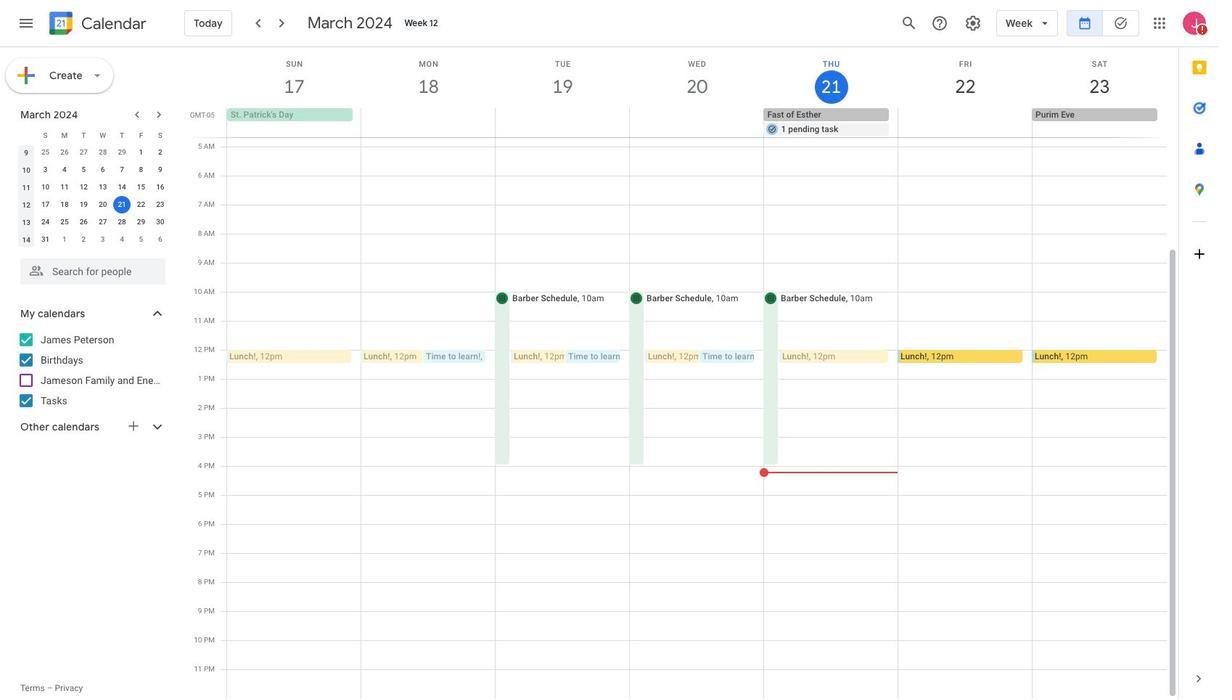 Task type: describe. For each thing, give the bounding box(es) containing it.
april 3 element
[[94, 231, 112, 248]]

april 1 element
[[56, 231, 73, 248]]

25 element
[[56, 213, 73, 231]]

4 element
[[56, 161, 73, 179]]

29 element
[[132, 213, 150, 231]]

settings menu image
[[965, 15, 982, 32]]

10 element
[[37, 179, 54, 196]]

main drawer image
[[17, 15, 35, 32]]

26 element
[[75, 213, 92, 231]]

8 element
[[132, 161, 150, 179]]

21, today element
[[113, 196, 131, 213]]

april 2 element
[[75, 231, 92, 248]]

calendar element
[[46, 9, 147, 41]]

april 4 element
[[113, 231, 131, 248]]

24 element
[[37, 213, 54, 231]]

april 5 element
[[132, 231, 150, 248]]

30 element
[[152, 213, 169, 231]]

28 element
[[113, 213, 131, 231]]

february 29 element
[[113, 144, 131, 161]]

11 element
[[56, 179, 73, 196]]

9 element
[[152, 161, 169, 179]]

heading inside calendar element
[[78, 15, 147, 32]]

my calendars list
[[3, 328, 245, 412]]

7 element
[[113, 161, 131, 179]]

14 element
[[113, 179, 131, 196]]

31 element
[[37, 231, 54, 248]]

16 element
[[152, 179, 169, 196]]

add other calendars image
[[126, 419, 141, 433]]

february 26 element
[[56, 144, 73, 161]]

february 28 element
[[94, 144, 112, 161]]



Task type: vqa. For each thing, say whether or not it's contained in the screenshot.
grid
yes



Task type: locate. For each thing, give the bounding box(es) containing it.
None search field
[[0, 253, 180, 285]]

grid
[[186, 1, 1179, 699]]

row
[[221, 1, 1167, 699], [221, 108, 1179, 137], [17, 126, 170, 144], [17, 144, 170, 161], [17, 161, 170, 179], [17, 179, 170, 196], [17, 196, 170, 213], [17, 213, 170, 231], [17, 231, 170, 248]]

20 element
[[94, 196, 112, 213]]

Search for people text field
[[29, 258, 157, 285]]

april 6 element
[[152, 231, 169, 248]]

12 element
[[75, 179, 92, 196]]

cell
[[227, 1, 362, 699], [361, 1, 508, 699], [494, 1, 650, 699], [629, 1, 784, 699], [760, 1, 899, 699], [898, 1, 1033, 699], [1032, 1, 1167, 699], [361, 108, 496, 137], [496, 108, 630, 137], [630, 108, 764, 137], [764, 108, 898, 137], [898, 108, 1033, 137], [112, 196, 132, 213]]

13 element
[[94, 179, 112, 196]]

19 element
[[75, 196, 92, 213]]

15 element
[[132, 179, 150, 196]]

3 element
[[37, 161, 54, 179]]

row group inside march 2024 grid
[[17, 144, 170, 248]]

row group
[[17, 144, 170, 248]]

2 element
[[152, 144, 169, 161]]

17 element
[[37, 196, 54, 213]]

6 element
[[94, 161, 112, 179]]

1 element
[[132, 144, 150, 161]]

heading
[[78, 15, 147, 32]]

5 element
[[75, 161, 92, 179]]

february 27 element
[[75, 144, 92, 161]]

23 element
[[152, 196, 169, 213]]

tab list
[[1180, 47, 1220, 659]]

22 element
[[132, 196, 150, 213]]

27 element
[[94, 213, 112, 231]]

cell inside row group
[[112, 196, 132, 213]]

march 2024 grid
[[14, 126, 170, 248]]

18 element
[[56, 196, 73, 213]]

february 25 element
[[37, 144, 54, 161]]



